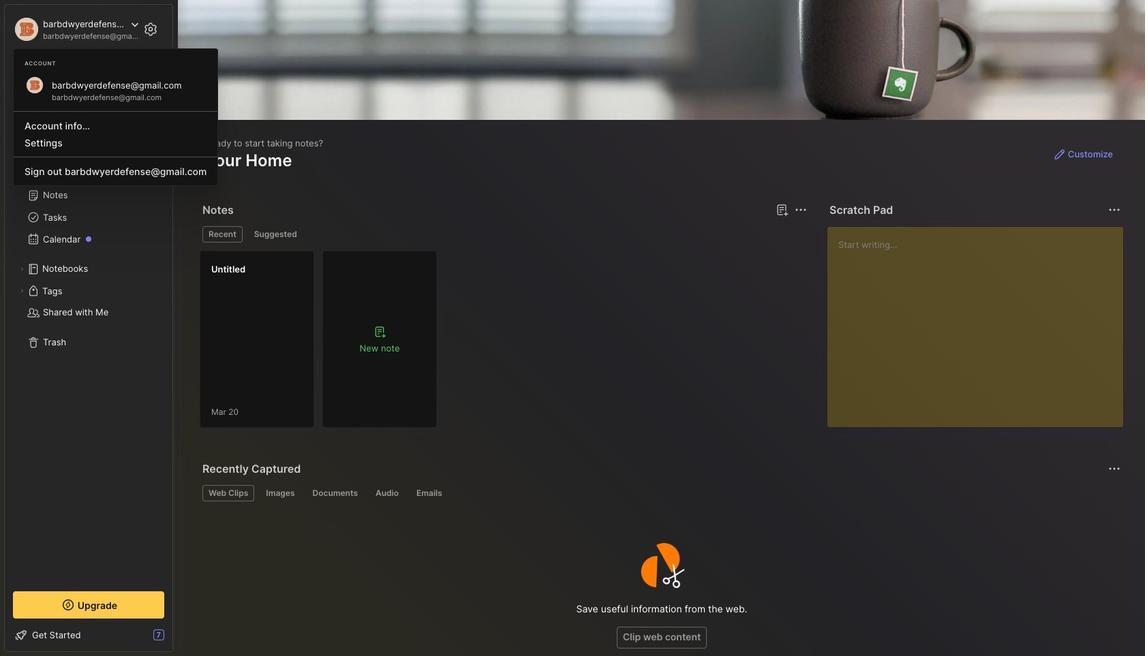 Task type: locate. For each thing, give the bounding box(es) containing it.
1 vertical spatial more actions image
[[1107, 461, 1123, 477]]

0 vertical spatial tab list
[[203, 226, 805, 243]]

0 vertical spatial more actions field
[[1105, 200, 1124, 220]]

row group
[[200, 251, 445, 436]]

1 vertical spatial tab list
[[203, 485, 1119, 502]]

None search field
[[38, 68, 152, 84]]

tab
[[203, 226, 243, 243], [248, 226, 303, 243], [203, 485, 255, 502], [260, 485, 301, 502], [306, 485, 364, 502], [370, 485, 405, 502], [410, 485, 449, 502]]

2 more actions field from the top
[[1105, 460, 1124, 479]]

1 vertical spatial more actions field
[[1105, 460, 1124, 479]]

More actions field
[[1105, 200, 1124, 220], [1105, 460, 1124, 479]]

more actions image
[[1107, 202, 1123, 218], [1107, 461, 1123, 477]]

tree
[[5, 133, 173, 580]]

1 more actions image from the top
[[1107, 202, 1123, 218]]

0 vertical spatial more actions image
[[1107, 202, 1123, 218]]

click to collapse image
[[172, 631, 182, 648]]

expand tags image
[[18, 287, 26, 295]]

1 more actions field from the top
[[1105, 200, 1124, 220]]

expand notebooks image
[[18, 265, 26, 273]]

2 more actions image from the top
[[1107, 461, 1123, 477]]

tab list
[[203, 226, 805, 243], [203, 485, 1119, 502]]



Task type: vqa. For each thing, say whether or not it's contained in the screenshot.
END
no



Task type: describe. For each thing, give the bounding box(es) containing it.
2 tab list from the top
[[203, 485, 1119, 502]]

Start writing… text field
[[839, 227, 1123, 417]]

main element
[[0, 0, 177, 657]]

Search text field
[[38, 70, 152, 83]]

1 tab list from the top
[[203, 226, 805, 243]]

Help and Learning task checklist field
[[5, 625, 173, 646]]

dropdown list menu
[[14, 106, 218, 180]]

none search field inside main element
[[38, 68, 152, 84]]

settings image
[[143, 21, 159, 38]]

tree inside main element
[[5, 133, 173, 580]]

Account field
[[13, 16, 139, 43]]



